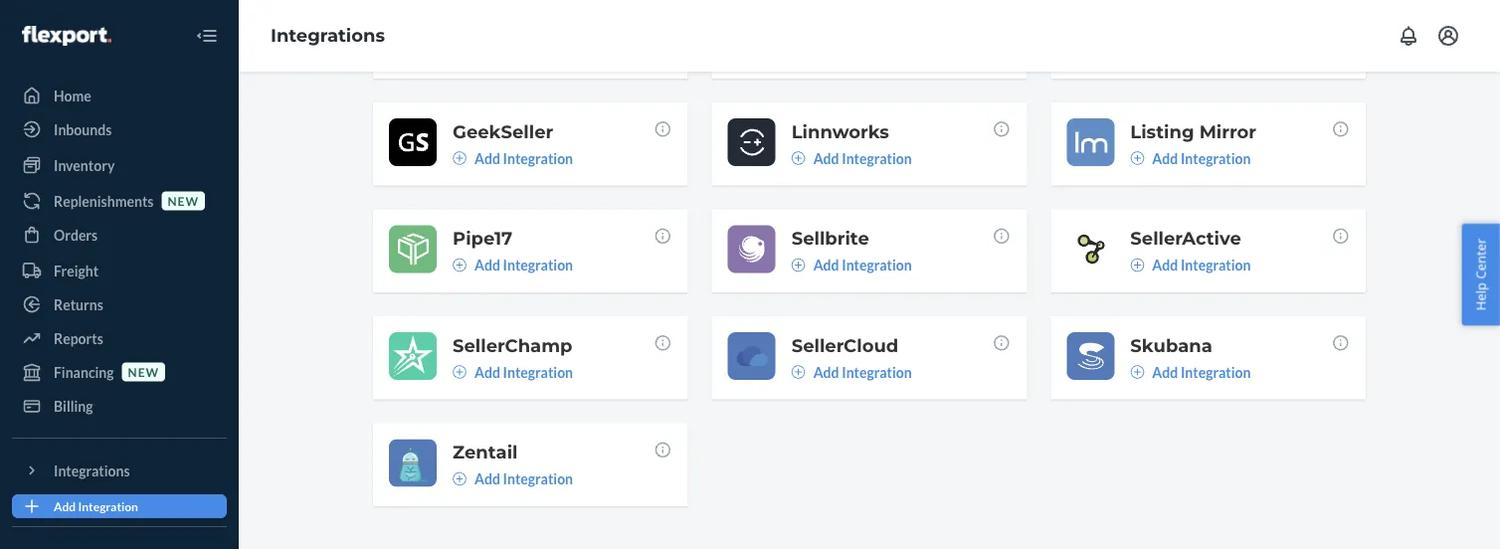 Task type: locate. For each thing, give the bounding box(es) containing it.
add integration link down the integrations 'dropdown button'
[[12, 495, 227, 518]]

orders link
[[12, 219, 227, 251]]

help
[[1472, 283, 1490, 311]]

flexport logo image
[[22, 26, 111, 46]]

integration for geekseller
[[503, 150, 573, 167]]

add integration down 'pipe17'
[[475, 257, 573, 274]]

plus circle image
[[1131, 151, 1145, 165], [453, 258, 467, 272], [792, 258, 806, 272], [1131, 258, 1145, 272], [453, 365, 467, 379]]

add integration down selleractive
[[1153, 257, 1251, 274]]

plus circle image down sellbrite
[[792, 258, 806, 272]]

add integration for pipe17
[[475, 257, 573, 274]]

freight
[[54, 262, 99, 279]]

add down sellbrite
[[814, 257, 839, 274]]

add integration down skubana
[[1153, 364, 1251, 380]]

integration down the zentail
[[503, 471, 573, 487]]

add for listing mirror
[[1153, 150, 1178, 167]]

add integration down the integrations 'dropdown button'
[[54, 499, 138, 513]]

add integration for sellerchamp
[[475, 364, 573, 380]]

integration down 'sellerchamp'
[[503, 364, 573, 380]]

integrations link
[[271, 25, 385, 46]]

open notifications image
[[1397, 24, 1421, 48]]

integration down the mirror
[[1181, 150, 1251, 167]]

sellercloud
[[792, 334, 899, 356]]

add down sellercloud
[[814, 364, 839, 380]]

add integration down the geekseller on the top left of page
[[475, 150, 573, 167]]

add down the geekseller on the top left of page
[[475, 150, 500, 167]]

1 vertical spatial new
[[128, 365, 159, 379]]

add integration down 'sellerchamp'
[[475, 364, 573, 380]]

add integration for sellbrite
[[814, 257, 912, 274]]

integration down skubana
[[1181, 364, 1251, 380]]

add integration link for geekseller
[[453, 148, 573, 168]]

integrations
[[271, 25, 385, 46], [54, 462, 130, 479]]

add
[[475, 150, 500, 167], [814, 150, 839, 167], [1153, 150, 1178, 167], [475, 257, 500, 274], [814, 257, 839, 274], [1153, 257, 1178, 274], [475, 364, 500, 380], [814, 364, 839, 380], [1153, 364, 1178, 380], [475, 471, 500, 487], [54, 499, 76, 513]]

integration down sellbrite
[[842, 257, 912, 274]]

plus circle image down skubana
[[1131, 365, 1145, 379]]

plus circle image for zentail
[[453, 472, 467, 486]]

plus circle image down sellercloud
[[792, 365, 806, 379]]

add down 'sellerchamp'
[[475, 364, 500, 380]]

open account menu image
[[1437, 24, 1461, 48]]

listing
[[1131, 120, 1195, 142]]

new for financing
[[128, 365, 159, 379]]

0 horizontal spatial integrations
[[54, 462, 130, 479]]

plus circle image for selleractive
[[1131, 258, 1145, 272]]

plus circle image
[[453, 151, 467, 165], [792, 151, 806, 165], [792, 365, 806, 379], [1131, 365, 1145, 379], [453, 472, 467, 486]]

integration for zentail
[[503, 471, 573, 487]]

1 horizontal spatial new
[[168, 193, 199, 208]]

add integration link down the geekseller on the top left of page
[[453, 148, 573, 168]]

add down skubana
[[1153, 364, 1178, 380]]

add integration link for sellerchamp
[[453, 362, 573, 382]]

integration for sellercloud
[[842, 364, 912, 380]]

add for sellbrite
[[814, 257, 839, 274]]

new down reports link
[[128, 365, 159, 379]]

add down selleractive
[[1153, 257, 1178, 274]]

integration
[[503, 150, 573, 167], [842, 150, 912, 167], [1181, 150, 1251, 167], [503, 257, 573, 274], [842, 257, 912, 274], [1181, 257, 1251, 274], [503, 364, 573, 380], [842, 364, 912, 380], [1181, 364, 1251, 380], [503, 471, 573, 487], [78, 499, 138, 513]]

new
[[168, 193, 199, 208], [128, 365, 159, 379]]

add down the integrations 'dropdown button'
[[54, 499, 76, 513]]

add down 'listing'
[[1153, 150, 1178, 167]]

plus circle image down the zentail
[[453, 472, 467, 486]]

0 horizontal spatial new
[[128, 365, 159, 379]]

add integration down the zentail
[[475, 471, 573, 487]]

add integration link down 'sellerchamp'
[[453, 362, 573, 382]]

add integration down linnworks
[[814, 150, 912, 167]]

reports link
[[12, 322, 227, 354]]

integration down the geekseller on the top left of page
[[503, 150, 573, 167]]

integration for listing mirror
[[1181, 150, 1251, 167]]

add integration link for skubana
[[1131, 362, 1251, 382]]

financing
[[54, 364, 114, 381]]

add down linnworks
[[814, 150, 839, 167]]

add integration link down sellercloud
[[792, 362, 912, 382]]

plus circle image down the geekseller on the top left of page
[[453, 151, 467, 165]]

integration down 'pipe17'
[[503, 257, 573, 274]]

plus circle image down selleractive
[[1131, 258, 1145, 272]]

0 vertical spatial integrations
[[271, 25, 385, 46]]

integration down linnworks
[[842, 150, 912, 167]]

add integration link
[[453, 148, 573, 168], [792, 148, 912, 168], [1131, 148, 1251, 168], [453, 255, 573, 275], [792, 255, 912, 275], [1131, 255, 1251, 275], [453, 362, 573, 382], [792, 362, 912, 382], [1131, 362, 1251, 382], [453, 469, 573, 489], [12, 495, 227, 518]]

add integration link down linnworks
[[792, 148, 912, 168]]

add for sellercloud
[[814, 364, 839, 380]]

add integration link down skubana
[[1131, 362, 1251, 382]]

plus circle image for skubana
[[1131, 365, 1145, 379]]

add integration for linnworks
[[814, 150, 912, 167]]

add integration down sellbrite
[[814, 257, 912, 274]]

help center
[[1472, 238, 1490, 311]]

returns
[[54, 296, 103, 313]]

plus circle image down 'pipe17'
[[453, 258, 467, 272]]

new up orders link
[[168, 193, 199, 208]]

add integration for selleractive
[[1153, 257, 1251, 274]]

add for zentail
[[475, 471, 500, 487]]

plus circle image down linnworks
[[792, 151, 806, 165]]

add down 'pipe17'
[[475, 257, 500, 274]]

plus circle image down 'sellerchamp'
[[453, 365, 467, 379]]

add integration link down 'pipe17'
[[453, 255, 573, 275]]

add integration
[[475, 150, 573, 167], [814, 150, 912, 167], [1153, 150, 1251, 167], [475, 257, 573, 274], [814, 257, 912, 274], [1153, 257, 1251, 274], [475, 364, 573, 380], [814, 364, 912, 380], [1153, 364, 1251, 380], [475, 471, 573, 487], [54, 499, 138, 513]]

add integration link down the 'listing mirror'
[[1131, 148, 1251, 168]]

plus circle image for pipe17
[[453, 258, 467, 272]]

integration down selleractive
[[1181, 257, 1251, 274]]

add for skubana
[[1153, 364, 1178, 380]]

1 vertical spatial integrations
[[54, 462, 130, 479]]

1 horizontal spatial integrations
[[271, 25, 385, 46]]

plus circle image for listing mirror
[[1131, 151, 1145, 165]]

inventory link
[[12, 149, 227, 181]]

add down the zentail
[[475, 471, 500, 487]]

add integration link for sellbrite
[[792, 255, 912, 275]]

add integration link down selleractive
[[1131, 255, 1251, 275]]

add integration down sellercloud
[[814, 364, 912, 380]]

freight link
[[12, 255, 227, 287]]

add integration link down the zentail
[[453, 469, 573, 489]]

add for pipe17
[[475, 257, 500, 274]]

billing
[[54, 398, 93, 414]]

add integration for geekseller
[[475, 150, 573, 167]]

add integration link for sellercloud
[[792, 362, 912, 382]]

0 vertical spatial new
[[168, 193, 199, 208]]

integration down the integrations 'dropdown button'
[[78, 499, 138, 513]]

add integration for zentail
[[475, 471, 573, 487]]

add for linnworks
[[814, 150, 839, 167]]

add integration link down sellbrite
[[792, 255, 912, 275]]

orders
[[54, 226, 98, 243]]

integration for skubana
[[1181, 364, 1251, 380]]

add integration down the 'listing mirror'
[[1153, 150, 1251, 167]]

selleractive
[[1131, 227, 1242, 249]]

integration down sellercloud
[[842, 364, 912, 380]]

plus circle image down 'listing'
[[1131, 151, 1145, 165]]



Task type: describe. For each thing, give the bounding box(es) containing it.
add integration link for linnworks
[[792, 148, 912, 168]]

integration for selleractive
[[1181, 257, 1251, 274]]

inbounds
[[54, 121, 112, 138]]

close navigation image
[[195, 24, 219, 48]]

listing mirror
[[1131, 120, 1257, 142]]

pipe17
[[453, 227, 513, 249]]

help center button
[[1462, 224, 1501, 326]]

skubana
[[1131, 334, 1213, 356]]

integrations button
[[12, 455, 227, 487]]

returns link
[[12, 289, 227, 320]]

integration for linnworks
[[842, 150, 912, 167]]

add integration for skubana
[[1153, 364, 1251, 380]]

new for replenishments
[[168, 193, 199, 208]]

plus circle image for sellercloud
[[792, 365, 806, 379]]

inbounds link
[[12, 113, 227, 145]]

mirror
[[1200, 120, 1257, 142]]

add for geekseller
[[475, 150, 500, 167]]

add integration link for selleractive
[[1131, 255, 1251, 275]]

reports
[[54, 330, 103, 347]]

linnworks
[[792, 120, 889, 142]]

zentail
[[453, 441, 518, 463]]

add integration link for zentail
[[453, 469, 573, 489]]

geekseller
[[453, 120, 554, 142]]

plus circle image for sellerchamp
[[453, 365, 467, 379]]

plus circle image for geekseller
[[453, 151, 467, 165]]

integrations inside 'dropdown button'
[[54, 462, 130, 479]]

home
[[54, 87, 91, 104]]

inventory
[[54, 157, 115, 174]]

home link
[[12, 80, 227, 111]]

sellbrite
[[792, 227, 869, 249]]

add integration link for listing mirror
[[1131, 148, 1251, 168]]

add integration for sellercloud
[[814, 364, 912, 380]]

integration for sellerchamp
[[503, 364, 573, 380]]

plus circle image for linnworks
[[792, 151, 806, 165]]

add for sellerchamp
[[475, 364, 500, 380]]

add integration link for pipe17
[[453, 255, 573, 275]]

replenishments
[[54, 193, 154, 209]]

add integration for listing mirror
[[1153, 150, 1251, 167]]

integration for pipe17
[[503, 257, 573, 274]]

billing link
[[12, 390, 227, 422]]

sellerchamp
[[453, 334, 573, 356]]

integration for sellbrite
[[842, 257, 912, 274]]

plus circle image for sellbrite
[[792, 258, 806, 272]]

add for selleractive
[[1153, 257, 1178, 274]]

center
[[1472, 238, 1490, 279]]



Task type: vqa. For each thing, say whether or not it's contained in the screenshot.
label on the bottom of the page
no



